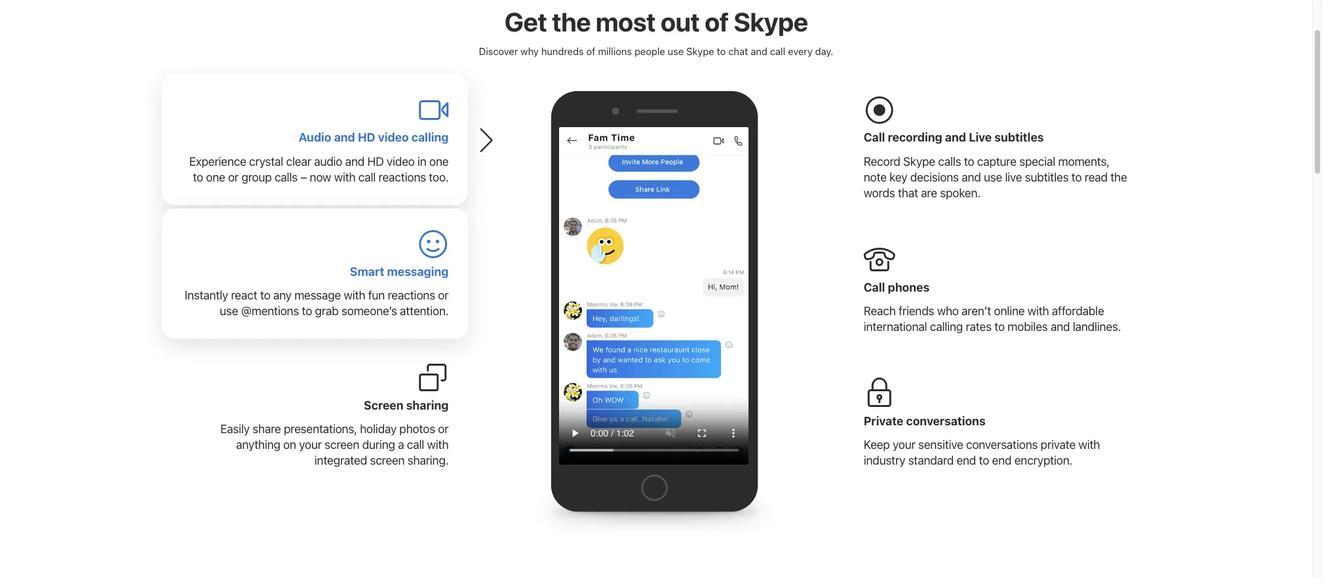 Task type: vqa. For each thing, say whether or not it's contained in the screenshot.
SKYPE. in FIND OUT HOW EASY YOU CAN CREATE AND JOIN ANY MEETING WITH SKYPE. ONE CLICK CREATION WITHOUT THE NEED TO SIGN IN OR DOWNLOAD SKYPE APP. TRY IT OUT
no



Task type: locate. For each thing, give the bounding box(es) containing it.
photos
[[400, 423, 435, 436]]

use right people
[[668, 45, 684, 57]]

1 horizontal spatial call
[[407, 438, 424, 452]]

of left "millions"
[[587, 45, 596, 57]]

call for 
[[864, 131, 886, 145]]

subtitles inside record skype calls to capture special moments, note key decisions and use live subtitles to read the words that are spoken.
[[1025, 171, 1069, 184]]

one
[[430, 155, 449, 169], [206, 171, 225, 184]]

with right private
[[1079, 438, 1101, 452]]

with up sharing.
[[427, 438, 449, 452]]

0 horizontal spatial the
[[552, 6, 591, 37]]

2 call from the top
[[864, 280, 886, 294]]

are
[[921, 186, 938, 200]]

reactions up "attention." on the left of page
[[388, 289, 435, 303]]

1 vertical spatial hd
[[368, 155, 384, 169]]

and inside record skype calls to capture special moments, note key decisions and use live subtitles to read the words that are spoken.
[[962, 171, 981, 184]]

of
[[705, 6, 729, 37], [587, 45, 596, 57]]

skype down out
[[687, 45, 715, 57]]

video inside experience crystal clear audio and hd video in one to one or group calls – now with call reactions too.
[[387, 155, 415, 169]]

2 horizontal spatial use
[[984, 171, 1003, 184]]

@mentions
[[241, 304, 299, 318]]

0 horizontal spatial one
[[206, 171, 225, 184]]

react
[[231, 289, 257, 303]]

calls up decisions
[[939, 155, 962, 169]]

reactions inside instantly react to any message with fun reactions or use @mentions to grab someone's attention.
[[388, 289, 435, 303]]

video
[[378, 131, 409, 145], [387, 155, 415, 169]]

with for 
[[1028, 304, 1050, 318]]

on
[[283, 438, 296, 452]]

use inside record skype calls to capture special moments, note key decisions and use live subtitles to read the words that are spoken.
[[984, 171, 1003, 184]]

call up record
[[864, 131, 886, 145]]

day.
[[816, 45, 834, 57]]

your
[[299, 438, 322, 452], [893, 438, 916, 452]]

1 end from the left
[[957, 454, 977, 468]]

1 vertical spatial calling
[[930, 320, 963, 334]]

reactions down in
[[379, 171, 426, 184]]

anything
[[236, 438, 281, 452]]

1 horizontal spatial end
[[993, 454, 1012, 468]]

and
[[751, 45, 768, 57], [334, 131, 355, 145], [946, 131, 967, 145], [345, 155, 365, 169], [962, 171, 981, 184], [1051, 320, 1070, 334]]

2 horizontal spatial call
[[770, 45, 786, 57]]

1 vertical spatial the
[[1111, 171, 1128, 184]]

0 horizontal spatial your
[[299, 438, 322, 452]]

record skype calls to capture special moments, note key decisions and use live subtitles to read the words that are spoken.
[[864, 155, 1128, 200]]

0 vertical spatial video
[[378, 131, 409, 145]]

1 vertical spatial call
[[359, 171, 376, 184]]

0 horizontal spatial of
[[587, 45, 596, 57]]

spoken.
[[941, 186, 981, 200]]


[[417, 228, 449, 260]]

or up "attention." on the left of page
[[438, 289, 449, 303]]

use down "react"
[[220, 304, 238, 318]]

1 vertical spatial one
[[206, 171, 225, 184]]

call left every
[[770, 45, 786, 57]]

smart messaging
[[350, 265, 449, 278]]

conversations
[[907, 414, 986, 428], [967, 438, 1038, 452]]

1 horizontal spatial of
[[705, 6, 729, 37]]

crystal
[[249, 155, 283, 169]]

the up hundreds
[[552, 6, 591, 37]]

with inside instantly react to any message with fun reactions or use @mentions to grab someone's attention.
[[344, 289, 365, 303]]

1 horizontal spatial skype
[[734, 6, 808, 37]]

call down audio and hd video calling
[[359, 171, 376, 184]]

aren't
[[962, 304, 992, 318]]

calls
[[939, 155, 962, 169], [275, 171, 298, 184]]

the right read
[[1111, 171, 1128, 184]]

call right a at bottom left
[[407, 438, 424, 452]]

1 vertical spatial skype
[[687, 45, 715, 57]]

0 vertical spatial or
[[228, 171, 239, 184]]

with inside reach friends who aren't online with affordable international calling rates to mobiles and landlines.
[[1028, 304, 1050, 318]]

call for 
[[864, 280, 886, 294]]

0 vertical spatial the
[[552, 6, 591, 37]]

0 horizontal spatial use
[[220, 304, 238, 318]]

every
[[788, 45, 813, 57]]

and up spoken.
[[962, 171, 981, 184]]

one down experience
[[206, 171, 225, 184]]

0 vertical spatial one
[[430, 155, 449, 169]]


[[864, 378, 896, 409]]

one up too.
[[430, 155, 449, 169]]

messaging
[[387, 265, 449, 278]]

screen up integrated
[[325, 438, 360, 452]]

0 vertical spatial calling
[[412, 131, 449, 145]]

1 call from the top
[[864, 131, 886, 145]]

1 vertical spatial use
[[984, 171, 1003, 184]]

1 vertical spatial calls
[[275, 171, 298, 184]]

international
[[864, 320, 928, 334]]

with down audio
[[334, 171, 356, 184]]

your down presentations,
[[299, 438, 322, 452]]

1 vertical spatial conversations
[[967, 438, 1038, 452]]

2 end from the left
[[993, 454, 1012, 468]]

call
[[770, 45, 786, 57], [359, 171, 376, 184], [407, 438, 424, 452]]

2 vertical spatial use
[[220, 304, 238, 318]]

0 vertical spatial hd
[[358, 131, 375, 145]]

video showcase of features available on skype. skype provides you with audio and hd video calling, smart messaging, screen sharing, call recording and live subtitles, call to phones and on top of all we're keeping your conversations private. element
[[559, 127, 749, 465]]

1 horizontal spatial your
[[893, 438, 916, 452]]

attention.
[[400, 304, 449, 318]]

1 horizontal spatial screen
[[370, 454, 405, 468]]

call phones
[[864, 280, 930, 294]]

conversations up sensitive
[[907, 414, 986, 428]]

share
[[253, 423, 281, 436]]

1 vertical spatial call
[[864, 280, 886, 294]]

skype
[[734, 6, 808, 37], [687, 45, 715, 57], [904, 155, 936, 169]]

2 vertical spatial or
[[438, 423, 449, 436]]

or
[[228, 171, 239, 184], [438, 289, 449, 303], [438, 423, 449, 436]]

calling up in
[[412, 131, 449, 145]]

to down experience
[[193, 171, 203, 184]]

to right standard
[[979, 454, 990, 468]]

subtitles down the special on the right
[[1025, 171, 1069, 184]]

0 horizontal spatial call
[[359, 171, 376, 184]]

1 vertical spatial subtitles
[[1025, 171, 1069, 184]]

key
[[890, 171, 908, 184]]

2 horizontal spatial skype
[[904, 155, 936, 169]]

0 horizontal spatial calls
[[275, 171, 298, 184]]

call inside easily share presentations, holiday photos or anything on your screen during a call with integrated screen sharing.
[[407, 438, 424, 452]]

reach friends who aren't online with affordable international calling rates to mobiles and landlines.
[[864, 304, 1122, 334]]

mobiles
[[1008, 320, 1048, 334]]

standard
[[909, 454, 954, 468]]

affordable
[[1052, 304, 1105, 318]]

1 vertical spatial or
[[438, 289, 449, 303]]

hd right audio
[[358, 131, 375, 145]]

calling down who
[[930, 320, 963, 334]]

2 your from the left
[[893, 438, 916, 452]]

2 vertical spatial skype
[[904, 155, 936, 169]]

with inside the 'keep your sensitive conversations private with industry standard end to end encryption.'
[[1079, 438, 1101, 452]]

use
[[668, 45, 684, 57], [984, 171, 1003, 184], [220, 304, 238, 318]]

now
[[310, 171, 331, 184]]

millions
[[598, 45, 632, 57]]

use down capture
[[984, 171, 1003, 184]]

end left encryption.
[[993, 454, 1012, 468]]

instantly
[[185, 289, 228, 303]]

message
[[295, 289, 341, 303]]

conversations up encryption.
[[967, 438, 1038, 452]]

get the most out of skype
[[505, 6, 808, 37]]

rates
[[966, 320, 992, 334]]

calling inside reach friends who aren't online with affordable international calling rates to mobiles and landlines.
[[930, 320, 963, 334]]

skype up every
[[734, 6, 808, 37]]

calls left the –
[[275, 171, 298, 184]]

private
[[1041, 438, 1076, 452]]

1 vertical spatial video
[[387, 155, 415, 169]]

or inside experience crystal clear audio and hd video in one to one or group calls – now with call reactions too.
[[228, 171, 239, 184]]

with up someone's
[[344, 289, 365, 303]]

0 vertical spatial screen
[[325, 438, 360, 452]]

1 horizontal spatial calling
[[930, 320, 963, 334]]

note
[[864, 171, 887, 184]]

and right chat
[[751, 45, 768, 57]]

and right audio
[[345, 155, 365, 169]]

1 horizontal spatial calls
[[939, 155, 962, 169]]

phones
[[888, 280, 930, 294]]

of right out
[[705, 6, 729, 37]]

and down 'affordable'
[[1051, 320, 1070, 334]]

skype up decisions
[[904, 155, 936, 169]]

1 vertical spatial reactions
[[388, 289, 435, 303]]

subtitles up the special on the right
[[995, 131, 1044, 145]]

industry
[[864, 454, 906, 468]]

capture
[[978, 155, 1017, 169]]

0 vertical spatial reactions
[[379, 171, 426, 184]]

sensitive
[[919, 438, 964, 452]]

1 vertical spatial of
[[587, 45, 596, 57]]

0 vertical spatial subtitles
[[995, 131, 1044, 145]]

your up industry
[[893, 438, 916, 452]]

call up reach
[[864, 280, 886, 294]]

live
[[1006, 171, 1023, 184]]

calls inside record skype calls to capture special moments, note key decisions and use live subtitles to read the words that are spoken.
[[939, 155, 962, 169]]

to down online
[[995, 320, 1005, 334]]

screen down during
[[370, 454, 405, 468]]

1 your from the left
[[299, 438, 322, 452]]

1 horizontal spatial the
[[1111, 171, 1128, 184]]

sharing.
[[408, 454, 449, 468]]

the
[[552, 6, 591, 37], [1111, 171, 1128, 184]]

or right photos
[[438, 423, 449, 436]]

hundreds
[[542, 45, 584, 57]]

clear
[[286, 155, 311, 169]]

end down sensitive
[[957, 454, 977, 468]]

subtitles
[[995, 131, 1044, 145], [1025, 171, 1069, 184]]

to down moments,
[[1072, 171, 1082, 184]]

or down experience
[[228, 171, 239, 184]]

with for 
[[344, 289, 365, 303]]

instantly react to any message with fun reactions or use @mentions to grab someone's attention.
[[185, 289, 449, 318]]

live
[[969, 131, 992, 145]]

to
[[717, 45, 726, 57], [964, 155, 975, 169], [193, 171, 203, 184], [1072, 171, 1082, 184], [260, 289, 271, 303], [302, 304, 312, 318], [995, 320, 1005, 334], [979, 454, 990, 468]]

audio
[[299, 131, 331, 145]]

hd inside experience crystal clear audio and hd video in one to one or group calls – now with call reactions too.
[[368, 155, 384, 169]]

to inside experience crystal clear audio and hd video in one to one or group calls – now with call reactions too.
[[193, 171, 203, 184]]

0 vertical spatial use
[[668, 45, 684, 57]]

get
[[505, 6, 547, 37]]

0 vertical spatial call
[[864, 131, 886, 145]]

and inside reach friends who aren't online with affordable international calling rates to mobiles and landlines.
[[1051, 320, 1070, 334]]

reactions
[[379, 171, 426, 184], [388, 289, 435, 303]]

0 vertical spatial calls
[[939, 155, 962, 169]]

0 vertical spatial conversations
[[907, 414, 986, 428]]

presentations,
[[284, 423, 357, 436]]

2 vertical spatial call
[[407, 438, 424, 452]]

with up mobiles at the right of the page
[[1028, 304, 1050, 318]]

0 horizontal spatial end
[[957, 454, 977, 468]]

hd down audio and hd video calling
[[368, 155, 384, 169]]



Task type: describe. For each thing, give the bounding box(es) containing it.
out
[[661, 6, 700, 37]]

with inside easily share presentations, holiday photos or anything on your screen during a call with integrated screen sharing.
[[427, 438, 449, 452]]

sharing
[[406, 399, 449, 412]]

experience
[[189, 155, 246, 169]]

to left chat
[[717, 45, 726, 57]]

who
[[938, 304, 959, 318]]

smart
[[350, 265, 385, 278]]

too.
[[429, 171, 449, 184]]

screen
[[364, 399, 404, 412]]

and up audio
[[334, 131, 355, 145]]

easily share presentations, holiday photos or anything on your screen during a call with integrated screen sharing.
[[220, 423, 449, 468]]

friends
[[899, 304, 935, 318]]

or inside instantly react to any message with fun reactions or use @mentions to grab someone's attention.
[[438, 289, 449, 303]]

skype inside record skype calls to capture special moments, note key decisions and use live subtitles to read the words that are spoken.
[[904, 155, 936, 169]]

chat
[[729, 45, 748, 57]]

0 horizontal spatial screen
[[325, 438, 360, 452]]

discover
[[479, 45, 518, 57]]

0 horizontal spatial skype
[[687, 45, 715, 57]]

0 horizontal spatial calling
[[412, 131, 449, 145]]

0 vertical spatial call
[[770, 45, 786, 57]]

–
[[301, 171, 307, 184]]

private
[[864, 414, 904, 428]]

to down the message
[[302, 304, 312, 318]]

people
[[635, 45, 665, 57]]

that
[[898, 186, 919, 200]]

or inside easily share presentations, holiday photos or anything on your screen during a call with integrated screen sharing.
[[438, 423, 449, 436]]


[[417, 94, 449, 126]]

call recording and live subtitles
[[864, 131, 1044, 145]]

experience crystal clear audio and hd video in one to one or group calls – now with call reactions too.
[[189, 155, 449, 184]]

online
[[994, 304, 1025, 318]]

0 vertical spatial of
[[705, 6, 729, 37]]

in
[[418, 155, 427, 169]]

moments,
[[1059, 155, 1110, 169]]

any
[[273, 289, 292, 303]]

encryption.
[[1015, 454, 1073, 468]]

read
[[1085, 171, 1108, 184]]

screen sharing
[[364, 399, 449, 412]]

audio and hd video calling
[[299, 131, 449, 145]]

integrated
[[315, 454, 367, 468]]

calls inside experience crystal clear audio and hd video in one to one or group calls – now with call reactions too.
[[275, 171, 298, 184]]

reactions inside experience crystal clear audio and hd video in one to one or group calls – now with call reactions too.
[[379, 171, 426, 184]]


[[417, 362, 449, 394]]

landlines.
[[1073, 320, 1122, 334]]

the inside record skype calls to capture special moments, note key decisions and use live subtitles to read the words that are spoken.
[[1111, 171, 1128, 184]]

during
[[362, 438, 395, 452]]

fun
[[368, 289, 385, 303]]

someone's
[[342, 304, 397, 318]]

holiday
[[360, 423, 397, 436]]

1 horizontal spatial one
[[430, 155, 449, 169]]

a
[[398, 438, 404, 452]]

keep
[[864, 438, 890, 452]]

with inside experience crystal clear audio and hd video in one to one or group calls – now with call reactions too.
[[334, 171, 356, 184]]

to down live at the top right
[[964, 155, 975, 169]]

your inside easily share presentations, holiday photos or anything on your screen during a call with integrated screen sharing.
[[299, 438, 322, 452]]

1 vertical spatial screen
[[370, 454, 405, 468]]

decisions
[[911, 171, 959, 184]]

discover why hundreds of millions people use skype to chat and call every day.
[[479, 45, 834, 57]]

0 vertical spatial skype
[[734, 6, 808, 37]]

with for 
[[1079, 438, 1101, 452]]

call inside experience crystal clear audio and hd video in one to one or group calls – now with call reactions too.
[[359, 171, 376, 184]]

easily
[[220, 423, 250, 436]]

group
[[242, 171, 272, 184]]

use inside instantly react to any message with fun reactions or use @mentions to grab someone's attention.
[[220, 304, 238, 318]]


[[864, 94, 896, 126]]

and inside experience crystal clear audio and hd video in one to one or group calls – now with call reactions too.
[[345, 155, 365, 169]]

audio
[[314, 155, 343, 169]]

recording
[[888, 131, 943, 145]]

1 horizontal spatial use
[[668, 45, 684, 57]]

special
[[1020, 155, 1056, 169]]

to up @mentions
[[260, 289, 271, 303]]

keep your sensitive conversations private with industry standard end to end encryption.
[[864, 438, 1101, 468]]

your inside the 'keep your sensitive conversations private with industry standard end to end encryption.'
[[893, 438, 916, 452]]

grab
[[315, 304, 339, 318]]

why
[[521, 45, 539, 57]]

and left live at the top right
[[946, 131, 967, 145]]

reach
[[864, 304, 896, 318]]

most
[[596, 6, 656, 37]]

to inside reach friends who aren't online with affordable international calling rates to mobiles and landlines.
[[995, 320, 1005, 334]]

to inside the 'keep your sensitive conversations private with industry standard end to end encryption.'
[[979, 454, 990, 468]]

private conversations
[[864, 414, 986, 428]]

conversations inside the 'keep your sensitive conversations private with industry standard end to end encryption.'
[[967, 438, 1038, 452]]

record
[[864, 155, 901, 169]]


[[864, 244, 896, 276]]

words
[[864, 186, 895, 200]]



